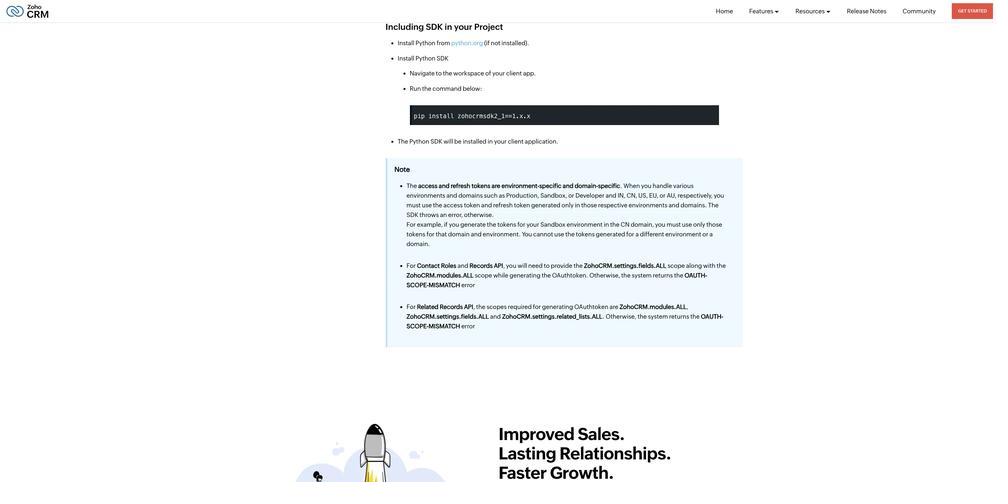 Task type: locate. For each thing, give the bounding box(es) containing it.
returns
[[653, 272, 673, 279], [669, 313, 689, 320]]

zohocrm.settings.fields.all inside for related records api , the scopes required for generating oauthtoken are zohocrm.modules.all , zohocrm.settings.fields.all and zohocrm.settings.related_lists.all . otherwise, the system returns the
[[407, 313, 489, 320]]

.
[[620, 182, 622, 189], [603, 313, 605, 320]]

mismatch down related at the bottom of the page
[[429, 323, 460, 330]]

3 for from the top
[[407, 303, 416, 310]]

the right domains.
[[708, 202, 719, 209]]

1 for from the top
[[407, 221, 416, 228]]

oauth- scope-mismatch down oauthtoken
[[407, 313, 723, 330]]

token down the domains
[[464, 202, 480, 209]]

a up with at the right of page
[[710, 231, 713, 238]]

1 vertical spatial generating
[[542, 303, 573, 310]]

0 vertical spatial records
[[470, 262, 493, 269]]

0 vertical spatial api
[[494, 262, 503, 269]]

0 vertical spatial error
[[460, 282, 475, 288]]

in
[[445, 22, 452, 32], [488, 138, 493, 145], [575, 202, 580, 209], [604, 221, 609, 228]]

1 vertical spatial access
[[444, 202, 463, 209]]

python.org
[[451, 40, 483, 46]]

2 for from the top
[[407, 262, 416, 269]]

contact
[[417, 262, 440, 269]]

,
[[503, 262, 505, 269], [473, 303, 475, 310], [687, 303, 688, 310]]

1 token from the left
[[464, 202, 480, 209]]

oauthtoken.
[[552, 272, 588, 279]]

0 vertical spatial the
[[398, 138, 408, 145]]

to right need at the right bottom of the page
[[544, 262, 550, 269]]

otherwise, down oauthtoken
[[606, 313, 636, 320]]

client left application.
[[508, 138, 524, 145]]

0 vertical spatial access
[[418, 182, 438, 189]]

0 vertical spatial install
[[398, 40, 414, 46]]

as
[[499, 192, 505, 199]]

or down domains.
[[703, 231, 708, 238]]

1 horizontal spatial those
[[707, 221, 722, 228]]

1 horizontal spatial must
[[667, 221, 681, 228]]

0 horizontal spatial to
[[436, 70, 442, 77]]

your right the of
[[492, 70, 505, 77]]

1 vertical spatial only
[[693, 221, 705, 228]]

resources
[[796, 7, 825, 14]]

and down such
[[481, 202, 492, 209]]

1 install from the top
[[398, 40, 414, 46]]

or right eu,
[[660, 192, 666, 199]]

1 vertical spatial the
[[407, 182, 417, 189]]

your up install python from python.org (if not installed).
[[454, 22, 472, 32]]

a
[[636, 231, 639, 238], [710, 231, 713, 238]]

python up the install python sdk
[[416, 40, 436, 46]]

0 vertical spatial will
[[444, 138, 453, 145]]

install python sdk
[[398, 55, 449, 62]]

or
[[568, 192, 574, 199], [660, 192, 666, 199], [703, 231, 708, 238]]

and inside for related records api , the scopes required for generating oauthtoken are zohocrm.modules.all , zohocrm.settings.fields.all and zohocrm.settings.related_lists.all . otherwise, the system returns the
[[490, 313, 501, 320]]

1 vertical spatial are
[[610, 303, 618, 310]]

1 vertical spatial scope-
[[407, 323, 429, 330]]

0 horizontal spatial will
[[444, 138, 453, 145]]

tokens up environment.
[[497, 221, 516, 228]]

the up note
[[398, 138, 408, 145]]

domain
[[448, 231, 470, 238]]

1 vertical spatial use
[[682, 221, 692, 228]]

1 horizontal spatial zohocrm.modules.all
[[620, 303, 687, 310]]

2 vertical spatial the
[[708, 202, 719, 209]]

your up "you"
[[527, 221, 539, 228]]

0 vertical spatial refresh
[[451, 182, 470, 189]]

refresh down as
[[493, 202, 513, 209]]

generated
[[531, 202, 560, 209], [596, 231, 625, 238]]

for
[[407, 221, 416, 228], [407, 262, 416, 269], [407, 303, 416, 310]]

oauth- scope-mismatch for to
[[407, 272, 707, 288]]

1 horizontal spatial api
[[494, 262, 503, 269]]

client left app.
[[506, 70, 522, 77]]

use down sandbox
[[554, 231, 564, 238]]

(if
[[484, 40, 490, 46]]

0 horizontal spatial generating
[[510, 272, 541, 279]]

0 horizontal spatial use
[[422, 202, 432, 209]]

python for the python sdk will be installed in your client application.
[[409, 138, 429, 145]]

client
[[506, 70, 522, 77], [508, 138, 524, 145]]

scope- down related at the bottom of the page
[[407, 323, 429, 330]]

0 vertical spatial to
[[436, 70, 442, 77]]

zohocrm.modules.all
[[407, 272, 474, 279], [620, 303, 687, 310]]

sdk inside . when you handle various environments and domains such as production, sandbox, or developer and in, cn, us, eu, or au, respectively, you must use the access token and refresh token generated only in those respective environments and domains. the sdk throws an error, otherwise. for example, if you generate the tokens for your sandbox environment in the cn domain, you must use only those tokens for that domain and environment. you cannot use the tokens generated for a different environment or a domain.
[[407, 211, 418, 218]]

1 horizontal spatial use
[[554, 231, 564, 238]]

0 horizontal spatial or
[[568, 192, 574, 199]]

1 vertical spatial error
[[460, 323, 475, 330]]

the
[[398, 138, 408, 145], [407, 182, 417, 189], [708, 202, 719, 209]]

are inside for related records api , the scopes required for generating oauthtoken are zohocrm.modules.all , zohocrm.settings.fields.all and zohocrm.settings.related_lists.all . otherwise, the system returns the
[[610, 303, 618, 310]]

for left "contact"
[[407, 262, 416, 269]]

1 vertical spatial will
[[518, 262, 527, 269]]

to right 'navigate'
[[436, 70, 442, 77]]

use down domains.
[[682, 221, 692, 228]]

for inside for contact roles and records api , you will need to provide the zohocrm.settings.fields.all scope along with the zohocrm.modules.all scope while generating the oauthtoken. otherwise, the system returns the
[[407, 262, 416, 269]]

returns inside for contact roles and records api , you will need to provide the zohocrm.settings.fields.all scope along with the zohocrm.modules.all scope while generating the oauthtoken. otherwise, the system returns the
[[653, 272, 673, 279]]

generated down the sandbox,
[[531, 202, 560, 209]]

0 vertical spatial oauth-
[[685, 272, 707, 279]]

records right roles at the bottom left of the page
[[470, 262, 493, 269]]

not
[[491, 40, 500, 46]]

application.
[[525, 138, 558, 145]]

2 a from the left
[[710, 231, 713, 238]]

1 horizontal spatial records
[[470, 262, 493, 269]]

0 vertical spatial mismatch
[[429, 282, 460, 288]]

records inside for contact roles and records api , you will need to provide the zohocrm.settings.fields.all scope along with the zohocrm.modules.all scope while generating the oauthtoken. otherwise, the system returns the
[[470, 262, 493, 269]]

specific
[[539, 182, 562, 189], [598, 182, 620, 189]]

0 horizontal spatial zohocrm.settings.fields.all
[[407, 313, 489, 320]]

will left be
[[444, 138, 453, 145]]

2 error from the top
[[460, 323, 475, 330]]

for inside . when you handle various environments and domains such as production, sandbox, or developer and in, cn, us, eu, or au, respectively, you must use the access token and refresh token generated only in those respective environments and domains. the sdk throws an error, otherwise. for example, if you generate the tokens for your sandbox environment in the cn domain, you must use only those tokens for that domain and environment. you cannot use the tokens generated for a different environment or a domain.
[[407, 221, 416, 228]]

0 horizontal spatial .
[[603, 313, 605, 320]]

api inside for related records api , the scopes required for generating oauthtoken are zohocrm.modules.all , zohocrm.settings.fields.all and zohocrm.settings.related_lists.all . otherwise, the system returns the
[[464, 303, 473, 310]]

generating inside for related records api , the scopes required for generating oauthtoken are zohocrm.modules.all , zohocrm.settings.fields.all and zohocrm.settings.related_lists.all . otherwise, the system returns the
[[542, 303, 573, 310]]

1 vertical spatial zohocrm.modules.all
[[620, 303, 687, 310]]

lasting
[[499, 444, 556, 463]]

generating inside for contact roles and records api , you will need to provide the zohocrm.settings.fields.all scope along with the zohocrm.modules.all scope while generating the oauthtoken. otherwise, the system returns the
[[510, 272, 541, 279]]

are right oauthtoken
[[610, 303, 618, 310]]

only down the sandbox,
[[562, 202, 574, 209]]

0 vertical spatial python
[[416, 40, 436, 46]]

2 horizontal spatial use
[[682, 221, 692, 228]]

cn
[[621, 221, 630, 228]]

scope
[[668, 262, 685, 269], [475, 272, 492, 279]]

1 horizontal spatial to
[[544, 262, 550, 269]]

for inside for related records api , the scopes required for generating oauthtoken are zohocrm.modules.all , zohocrm.settings.fields.all and zohocrm.settings.related_lists.all . otherwise, the system returns the
[[407, 303, 416, 310]]

1 horizontal spatial ,
[[503, 262, 505, 269]]

api up while in the bottom of the page
[[494, 262, 503, 269]]

api
[[494, 262, 503, 269], [464, 303, 473, 310]]

for for for related records api , the scopes required for generating oauthtoken are zohocrm.modules.all , zohocrm.settings.fields.all and zohocrm.settings.related_lists.all . otherwise, the system returns the
[[407, 303, 416, 310]]

cannot
[[533, 231, 553, 238]]

token
[[464, 202, 480, 209], [514, 202, 530, 209]]

1 horizontal spatial specific
[[598, 182, 620, 189]]

mismatch
[[429, 282, 460, 288], [429, 323, 460, 330]]

of
[[485, 70, 491, 77]]

records right related at the bottom of the page
[[440, 303, 463, 310]]

. down oauthtoken
[[603, 313, 605, 320]]

api left scopes
[[464, 303, 473, 310]]

0 horizontal spatial specific
[[539, 182, 562, 189]]

must down domains.
[[667, 221, 681, 228]]

2 oauth- scope-mismatch from the top
[[407, 313, 723, 330]]

. up in,
[[620, 182, 622, 189]]

1 horizontal spatial token
[[514, 202, 530, 209]]

and
[[439, 182, 450, 189], [563, 182, 574, 189], [447, 192, 457, 199], [606, 192, 617, 199], [481, 202, 492, 209], [669, 202, 679, 209], [471, 231, 482, 238], [458, 262, 468, 269], [490, 313, 501, 320]]

0 vertical spatial for
[[407, 221, 416, 228]]

2 install from the top
[[398, 55, 414, 62]]

2 scope- from the top
[[407, 323, 429, 330]]

1 mismatch from the top
[[429, 282, 460, 288]]

only
[[562, 202, 574, 209], [693, 221, 705, 228]]

scope- for for related records api , the scopes required for generating oauthtoken are zohocrm.modules.all , zohocrm.settings.fields.all and zohocrm.settings.related_lists.all . otherwise, the system returns the
[[407, 323, 429, 330]]

1 horizontal spatial zohocrm.settings.fields.all
[[584, 262, 666, 269]]

sandbox
[[540, 221, 566, 228]]

api inside for contact roles and records api , you will need to provide the zohocrm.settings.fields.all scope along with the zohocrm.modules.all scope while generating the oauthtoken. otherwise, the system returns the
[[494, 262, 503, 269]]

you up while in the bottom of the page
[[506, 262, 516, 269]]

must
[[407, 202, 421, 209], [667, 221, 681, 228]]

install up 'navigate'
[[398, 55, 414, 62]]

respectively,
[[678, 192, 713, 199]]

0 vertical spatial otherwise,
[[589, 272, 620, 279]]

error
[[460, 282, 475, 288], [460, 323, 475, 330]]

otherwise, inside for contact roles and records api , you will need to provide the zohocrm.settings.fields.all scope along with the zohocrm.modules.all scope while generating the oauthtoken. otherwise, the system returns the
[[589, 272, 620, 279]]

scope left while in the bottom of the page
[[475, 272, 492, 279]]

0 horizontal spatial are
[[492, 182, 500, 189]]

release notes
[[847, 7, 887, 14]]

for left example,
[[407, 221, 416, 228]]

are up such
[[492, 182, 500, 189]]

must up throws
[[407, 202, 421, 209]]

scope- down "contact"
[[407, 282, 429, 288]]

install for install python from python.org (if not installed).
[[398, 40, 414, 46]]

2 mismatch from the top
[[429, 323, 460, 330]]

1 horizontal spatial generating
[[542, 303, 573, 310]]

1 error from the top
[[460, 282, 475, 288]]

otherwise, up oauthtoken
[[589, 272, 620, 279]]

0 horizontal spatial environment
[[567, 221, 603, 228]]

error for api
[[460, 323, 475, 330]]

1 horizontal spatial .
[[620, 182, 622, 189]]

1 vertical spatial api
[[464, 303, 473, 310]]

oauth- scope-mismatch
[[407, 272, 707, 288], [407, 313, 723, 330]]

error,
[[448, 211, 463, 218]]

token down 'production,'
[[514, 202, 530, 209]]

2 vertical spatial for
[[407, 303, 416, 310]]

to
[[436, 70, 442, 77], [544, 262, 550, 269]]

0 vertical spatial environment
[[567, 221, 603, 228]]

1 vertical spatial refresh
[[493, 202, 513, 209]]

0 horizontal spatial zohocrm.modules.all
[[407, 272, 474, 279]]

will left need at the right bottom of the page
[[518, 262, 527, 269]]

specific up the sandbox,
[[539, 182, 562, 189]]

those
[[581, 202, 597, 209], [707, 221, 722, 228]]

0 horizontal spatial token
[[464, 202, 480, 209]]

zohocrm.settings.fields.all
[[584, 262, 666, 269], [407, 313, 489, 320]]

1 scope- from the top
[[407, 282, 429, 288]]

and down scopes
[[490, 313, 501, 320]]

python up 'navigate'
[[416, 55, 436, 62]]

pip install zohocrmsdk2_1==1.x.x
[[414, 113, 530, 120]]

0 vertical spatial those
[[581, 202, 597, 209]]

access up error,
[[444, 202, 463, 209]]

0 vertical spatial are
[[492, 182, 500, 189]]

1 vertical spatial otherwise,
[[606, 313, 636, 320]]

records
[[470, 262, 493, 269], [440, 303, 463, 310]]

use up throws
[[422, 202, 432, 209]]

python down pip
[[409, 138, 429, 145]]

install
[[398, 40, 414, 46], [398, 55, 414, 62]]

1 vertical spatial must
[[667, 221, 681, 228]]

generating down need at the right bottom of the page
[[510, 272, 541, 279]]

you
[[522, 231, 532, 238]]

sdk left throws
[[407, 211, 418, 218]]

0 horizontal spatial environments
[[407, 192, 445, 199]]

scope left along on the right bottom
[[668, 262, 685, 269]]

example,
[[417, 221, 443, 228]]

the
[[443, 70, 452, 77], [422, 85, 431, 92], [433, 202, 442, 209], [487, 221, 496, 228], [610, 221, 620, 228], [566, 231, 575, 238], [574, 262, 583, 269], [717, 262, 726, 269], [542, 272, 551, 279], [621, 272, 631, 279], [674, 272, 683, 279], [476, 303, 485, 310], [638, 313, 647, 320], [691, 313, 700, 320]]

domain.
[[407, 240, 430, 247]]

0 vertical spatial client
[[506, 70, 522, 77]]

python for install python sdk
[[416, 55, 436, 62]]

1 vertical spatial returns
[[669, 313, 689, 320]]

1 vertical spatial those
[[707, 221, 722, 228]]

community
[[903, 7, 936, 14]]

installed).
[[502, 40, 529, 46]]

oauth- scope-mismatch down provide
[[407, 272, 707, 288]]

sales.
[[578, 425, 625, 444]]

cn,
[[627, 192, 637, 199]]

0 horizontal spatial scope
[[475, 272, 492, 279]]

oauth- for scope while generating the oauthtoken. otherwise, the system returns the
[[685, 272, 707, 279]]

returns inside for related records api , the scopes required for generating oauthtoken are zohocrm.modules.all , zohocrm.settings.fields.all and zohocrm.settings.related_lists.all . otherwise, the system returns the
[[669, 313, 689, 320]]

1 horizontal spatial environments
[[629, 202, 668, 209]]

0 vertical spatial scope
[[668, 262, 685, 269]]

for down cn
[[626, 231, 634, 238]]

and right roles at the bottom left of the page
[[458, 262, 468, 269]]

1 vertical spatial scope
[[475, 272, 492, 279]]

project
[[474, 22, 503, 32]]

install down including
[[398, 40, 414, 46]]

environment down domains.
[[665, 231, 701, 238]]

oauth-
[[685, 272, 707, 279], [701, 313, 723, 320]]

refresh up the domains
[[451, 182, 470, 189]]

those down developer
[[581, 202, 597, 209]]

python.org link
[[451, 40, 483, 46]]

1 vertical spatial mismatch
[[429, 323, 460, 330]]

1 vertical spatial for
[[407, 262, 416, 269]]

0 vertical spatial .
[[620, 182, 622, 189]]

home link
[[716, 0, 733, 22]]

1 vertical spatial python
[[416, 55, 436, 62]]

generating
[[510, 272, 541, 279], [542, 303, 573, 310]]

scope-
[[407, 282, 429, 288], [407, 323, 429, 330]]

generated down cn
[[596, 231, 625, 238]]

1 horizontal spatial a
[[710, 231, 713, 238]]

, inside for contact roles and records api , you will need to provide the zohocrm.settings.fields.all scope along with the zohocrm.modules.all scope while generating the oauthtoken. otherwise, the system returns the
[[503, 262, 505, 269]]

0 vertical spatial zohocrm.settings.fields.all
[[584, 262, 666, 269]]

1 vertical spatial install
[[398, 55, 414, 62]]

tokens
[[472, 182, 490, 189], [497, 221, 516, 228], [407, 231, 425, 238], [576, 231, 595, 238]]

the down note
[[407, 182, 417, 189]]

1 horizontal spatial environment
[[665, 231, 701, 238]]

1 vertical spatial system
[[648, 313, 668, 320]]

1 horizontal spatial are
[[610, 303, 618, 310]]

system inside for contact roles and records api , you will need to provide the zohocrm.settings.fields.all scope along with the zohocrm.modules.all scope while generating the oauthtoken. otherwise, the system returns the
[[632, 272, 652, 279]]

you up us,
[[641, 182, 652, 189]]

0 vertical spatial use
[[422, 202, 432, 209]]

sdk up the from
[[426, 22, 443, 32]]

0 horizontal spatial must
[[407, 202, 421, 209]]

or right the sandbox,
[[568, 192, 574, 199]]

0 horizontal spatial a
[[636, 231, 639, 238]]

0 vertical spatial oauth- scope-mismatch
[[407, 272, 707, 288]]

1 vertical spatial zohocrm.settings.fields.all
[[407, 313, 489, 320]]

specific up in,
[[598, 182, 620, 189]]

1 oauth- scope-mismatch from the top
[[407, 272, 707, 288]]

1 horizontal spatial scope
[[668, 262, 685, 269]]

environments up throws
[[407, 192, 445, 199]]

records inside for related records api , the scopes required for generating oauthtoken are zohocrm.modules.all , zohocrm.settings.fields.all and zohocrm.settings.related_lists.all . otherwise, the system returns the
[[440, 303, 463, 310]]

access
[[418, 182, 438, 189], [444, 202, 463, 209]]

including
[[386, 22, 424, 32]]

those down domains.
[[707, 221, 722, 228]]

1 vertical spatial oauth-
[[701, 313, 723, 320]]

mismatch for records
[[429, 323, 460, 330]]

access up throws
[[418, 182, 438, 189]]

generating up zohocrm.settings.related_lists.all
[[542, 303, 573, 310]]

0 horizontal spatial generated
[[531, 202, 560, 209]]

mismatch for roles
[[429, 282, 460, 288]]

only down domains.
[[693, 221, 705, 228]]

0 vertical spatial zohocrm.modules.all
[[407, 272, 474, 279]]

1 vertical spatial records
[[440, 303, 463, 310]]

0 horizontal spatial api
[[464, 303, 473, 310]]

mismatch down roles at the bottom left of the page
[[429, 282, 460, 288]]

refresh inside . when you handle various environments and domains such as production, sandbox, or developer and in, cn, us, eu, or au, respectively, you must use the access token and refresh token generated only in those respective environments and domains. the sdk throws an error, otherwise. for example, if you generate the tokens for your sandbox environment in the cn domain, you must use only those tokens for that domain and environment. you cannot use the tokens generated for a different environment or a domain.
[[493, 202, 513, 209]]

you
[[641, 182, 652, 189], [714, 192, 724, 199], [449, 221, 459, 228], [655, 221, 666, 228], [506, 262, 516, 269]]

release
[[847, 7, 869, 14]]

2 vertical spatial python
[[409, 138, 429, 145]]

for right required
[[533, 303, 541, 310]]

for left related at the bottom of the page
[[407, 303, 416, 310]]

2 token from the left
[[514, 202, 530, 209]]

environment down developer
[[567, 221, 603, 228]]

scope- for for contact roles and records api , you will need to provide the zohocrm.settings.fields.all scope along with the zohocrm.modules.all scope while generating the oauthtoken. otherwise, the system returns the
[[407, 282, 429, 288]]

related
[[417, 303, 439, 310]]

0 vertical spatial system
[[632, 272, 652, 279]]

environments down us,
[[629, 202, 668, 209]]

environments
[[407, 192, 445, 199], [629, 202, 668, 209]]

0 vertical spatial generated
[[531, 202, 560, 209]]

the for the access and refresh tokens are environment-specific and domain-specific
[[407, 182, 417, 189]]

zohocrm.settings.related_lists.all
[[502, 313, 603, 320]]

a down domain,
[[636, 231, 639, 238]]



Task type: vqa. For each thing, say whether or not it's contained in the screenshot.
need
yes



Task type: describe. For each thing, give the bounding box(es) containing it.
if
[[444, 221, 448, 228]]

zohocrm.modules.all inside for related records api , the scopes required for generating oauthtoken are zohocrm.modules.all , zohocrm.settings.fields.all and zohocrm.settings.related_lists.all . otherwise, the system returns the
[[620, 303, 687, 310]]

navigate to the workspace of your client app.
[[410, 70, 536, 77]]

navigate
[[410, 70, 435, 77]]

the inside . when you handle various environments and domains such as production, sandbox, or developer and in, cn, us, eu, or au, respectively, you must use the access token and refresh token generated only in those respective environments and domains. the sdk throws an error, otherwise. for example, if you generate the tokens for your sandbox environment in the cn domain, you must use only those tokens for that domain and environment. you cannot use the tokens generated for a different environment or a domain.
[[708, 202, 719, 209]]

different
[[640, 231, 664, 238]]

sdk down the from
[[437, 55, 449, 62]]

get started link
[[952, 3, 993, 19]]

scopes
[[487, 303, 507, 310]]

oauth- for . otherwise, the system returns the
[[701, 313, 723, 320]]

app.
[[523, 70, 536, 77]]

required
[[508, 303, 532, 310]]

note
[[394, 166, 410, 174]]

1 horizontal spatial or
[[660, 192, 666, 199]]

2 vertical spatial use
[[554, 231, 564, 238]]

au,
[[667, 192, 677, 199]]

for for for contact roles and records api , you will need to provide the zohocrm.settings.fields.all scope along with the zohocrm.modules.all scope while generating the oauthtoken. otherwise, the system returns the
[[407, 262, 416, 269]]

release notes link
[[847, 0, 887, 22]]

command
[[433, 85, 462, 92]]

domains
[[459, 192, 483, 199]]

from
[[437, 40, 450, 46]]

for related records api , the scopes required for generating oauthtoken are zohocrm.modules.all , zohocrm.settings.fields.all and zohocrm.settings.related_lists.all . otherwise, the system returns the
[[407, 303, 701, 320]]

0 horizontal spatial access
[[418, 182, 438, 189]]

domain,
[[631, 221, 654, 228]]

an
[[440, 211, 447, 218]]

domain-
[[575, 182, 598, 189]]

for contact roles and records api , you will need to provide the zohocrm.settings.fields.all scope along with the zohocrm.modules.all scope while generating the oauthtoken. otherwise, the system returns the
[[407, 262, 726, 279]]

python for install python from python.org (if not installed).
[[416, 40, 436, 46]]

to inside for contact roles and records api , you will need to provide the zohocrm.settings.fields.all scope along with the zohocrm.modules.all scope while generating the oauthtoken. otherwise, the system returns the
[[544, 262, 550, 269]]

such
[[484, 192, 498, 199]]

home
[[716, 7, 733, 14]]

pip
[[414, 113, 425, 120]]

your inside . when you handle various environments and domains such as production, sandbox, or developer and in, cn, us, eu, or au, respectively, you must use the access token and refresh token generated only in those respective environments and domains. the sdk throws an error, otherwise. for example, if you generate the tokens for your sandbox environment in the cn domain, you must use only those tokens for that domain and environment. you cannot use the tokens generated for a different environment or a domain.
[[527, 221, 539, 228]]

and up the an
[[439, 182, 450, 189]]

access inside . when you handle various environments and domains such as production, sandbox, or developer and in, cn, us, eu, or au, respectively, you must use the access token and refresh token generated only in those respective environments and domains. the sdk throws an error, otherwise. for example, if you generate the tokens for your sandbox environment in the cn domain, you must use only those tokens for that domain and environment. you cannot use the tokens generated for a different environment or a domain.
[[444, 202, 463, 209]]

started
[[968, 8, 987, 13]]

in,
[[618, 192, 625, 199]]

and down generate
[[471, 231, 482, 238]]

throws
[[420, 211, 439, 218]]

zoho crm logo image
[[6, 2, 49, 20]]

in left cn
[[604, 221, 609, 228]]

various
[[673, 182, 694, 189]]

in down developer
[[575, 202, 580, 209]]

for down example,
[[427, 231, 435, 238]]

and up respective
[[606, 192, 617, 199]]

you up 'different'
[[655, 221, 666, 228]]

otherwise.
[[464, 211, 494, 218]]

0 horizontal spatial refresh
[[451, 182, 470, 189]]

installed
[[463, 138, 487, 145]]

tokens up such
[[472, 182, 490, 189]]

and up the sandbox,
[[563, 182, 574, 189]]

developer
[[576, 192, 605, 199]]

1 vertical spatial client
[[508, 138, 524, 145]]

improved
[[499, 425, 574, 444]]

run the command below:
[[410, 85, 482, 92]]

2 horizontal spatial or
[[703, 231, 708, 238]]

environment-
[[502, 182, 539, 189]]

error for and
[[460, 282, 475, 288]]

you right respectively, in the right top of the page
[[714, 192, 724, 199]]

roles
[[441, 262, 456, 269]]

in right installed
[[488, 138, 493, 145]]

zohocrm.modules.all inside for contact roles and records api , you will need to provide the zohocrm.settings.fields.all scope along with the zohocrm.modules.all scope while generating the oauthtoken. otherwise, the system returns the
[[407, 272, 474, 279]]

and down au,
[[669, 202, 679, 209]]

eu,
[[649, 192, 659, 199]]

1 a from the left
[[636, 231, 639, 238]]

provide
[[551, 262, 572, 269]]

for inside for related records api , the scopes required for generating oauthtoken are zohocrm.modules.all , zohocrm.settings.fields.all and zohocrm.settings.related_lists.all . otherwise, the system returns the
[[533, 303, 541, 310]]

you right if
[[449, 221, 459, 228]]

oauth- scope-mismatch for oauthtoken
[[407, 313, 723, 330]]

us,
[[638, 192, 648, 199]]

run
[[410, 85, 421, 92]]

while
[[493, 272, 508, 279]]

improved sales. lasting relationships.
[[499, 425, 671, 463]]

install for install python sdk
[[398, 55, 414, 62]]

zohocrm.settings.fields.all inside for contact roles and records api , you will need to provide the zohocrm.settings.fields.all scope along with the zohocrm.modules.all scope while generating the oauthtoken. otherwise, the system returns the
[[584, 262, 666, 269]]

sandbox,
[[540, 192, 567, 199]]

. inside for related records api , the scopes required for generating oauthtoken are zohocrm.modules.all , zohocrm.settings.fields.all and zohocrm.settings.related_lists.all . otherwise, the system returns the
[[603, 313, 605, 320]]

generate
[[460, 221, 486, 228]]

be
[[454, 138, 462, 145]]

the access and refresh tokens are environment-specific and domain-specific
[[407, 182, 620, 189]]

need
[[528, 262, 543, 269]]

1 specific from the left
[[539, 182, 562, 189]]

handle
[[653, 182, 672, 189]]

and inside for contact roles and records api , you will need to provide the zohocrm.settings.fields.all scope along with the zohocrm.modules.all scope while generating the oauthtoken. otherwise, the system returns the
[[458, 262, 468, 269]]

that
[[436, 231, 447, 238]]

relationships.
[[560, 444, 671, 463]]

zohocrmsdk2_1==1.x.x
[[458, 113, 530, 120]]

you inside for contact roles and records api , you will need to provide the zohocrm.settings.fields.all scope along with the zohocrm.modules.all scope while generating the oauthtoken. otherwise, the system returns the
[[506, 262, 516, 269]]

production,
[[506, 192, 539, 199]]

system inside for related records api , the scopes required for generating oauthtoken are zohocrm.modules.all , zohocrm.settings.fields.all and zohocrm.settings.related_lists.all . otherwise, the system returns the
[[648, 313, 668, 320]]

respective
[[598, 202, 628, 209]]

tokens down developer
[[576, 231, 595, 238]]

1 vertical spatial environments
[[629, 202, 668, 209]]

when
[[624, 182, 640, 189]]

along
[[686, 262, 702, 269]]

sdk left be
[[431, 138, 442, 145]]

and left the domains
[[447, 192, 457, 199]]

0 horizontal spatial only
[[562, 202, 574, 209]]

0 horizontal spatial ,
[[473, 303, 475, 310]]

below:
[[463, 85, 482, 92]]

get
[[958, 8, 967, 13]]

1 horizontal spatial only
[[693, 221, 705, 228]]

sign up for crm software | zoho crm image
[[285, 424, 469, 482]]

notes
[[870, 7, 887, 14]]

environment.
[[483, 231, 521, 238]]

install python from python.org (if not installed).
[[398, 40, 529, 46]]

otherwise, inside for related records api , the scopes required for generating oauthtoken are zohocrm.modules.all , zohocrm.settings.fields.all and zohocrm.settings.related_lists.all . otherwise, the system returns the
[[606, 313, 636, 320]]

2 specific from the left
[[598, 182, 620, 189]]

the for the python sdk will be installed in your client application.
[[398, 138, 408, 145]]

. when you handle various environments and domains such as production, sandbox, or developer and in, cn, us, eu, or au, respectively, you must use the access token and refresh token generated only in those respective environments and domains. the sdk throws an error, otherwise. for example, if you generate the tokens for your sandbox environment in the cn domain, you must use only those tokens for that domain and environment. you cannot use the tokens generated for a different environment or a domain.
[[407, 182, 724, 247]]

with
[[703, 262, 716, 269]]

0 vertical spatial must
[[407, 202, 421, 209]]

get started
[[958, 8, 987, 13]]

in up the from
[[445, 22, 452, 32]]

features
[[749, 7, 773, 14]]

the python sdk will be installed in your client application.
[[398, 138, 558, 145]]

tokens up domain.
[[407, 231, 425, 238]]

your right installed
[[494, 138, 507, 145]]

for up "you"
[[518, 221, 525, 228]]

domains.
[[681, 202, 707, 209]]

. inside . when you handle various environments and domains such as production, sandbox, or developer and in, cn, us, eu, or au, respectively, you must use the access token and refresh token generated only in those respective environments and domains. the sdk throws an error, otherwise. for example, if you generate the tokens for your sandbox environment in the cn domain, you must use only those tokens for that domain and environment. you cannot use the tokens generated for a different environment or a domain.
[[620, 182, 622, 189]]

oauthtoken
[[574, 303, 609, 310]]

0 vertical spatial environments
[[407, 192, 445, 199]]

2 horizontal spatial ,
[[687, 303, 688, 310]]

workspace
[[453, 70, 484, 77]]

will inside for contact roles and records api , you will need to provide the zohocrm.settings.fields.all scope along with the zohocrm.modules.all scope while generating the oauthtoken. otherwise, the system returns the
[[518, 262, 527, 269]]

install
[[428, 113, 454, 120]]

1 vertical spatial generated
[[596, 231, 625, 238]]

including sdk in your project
[[386, 22, 503, 32]]



